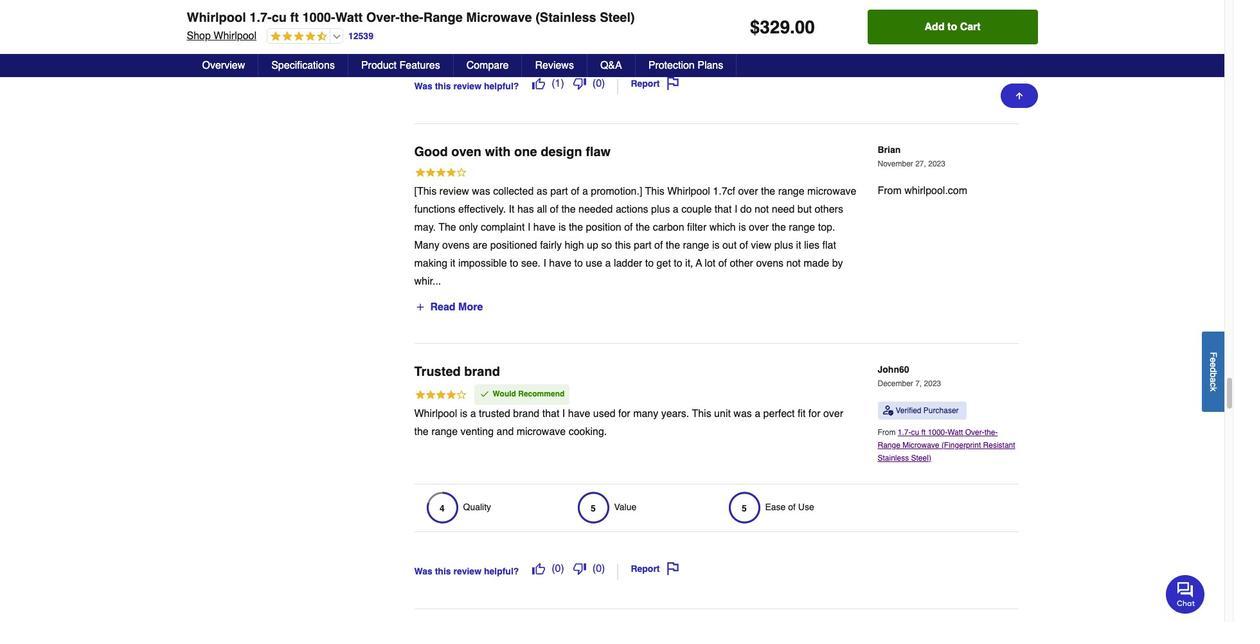 Task type: describe. For each thing, give the bounding box(es) containing it.
as
[[537, 186, 548, 197]]

f e e d b a c k
[[1209, 352, 1219, 392]]

made
[[804, 258, 830, 269]]

f e e d b a c k button
[[1203, 332, 1225, 412]]

that inside whirlpool is a trusted brand that i have used for many years. this unit was a perfect fit for over the range venting and microwave cooking.
[[543, 408, 560, 420]]

which
[[710, 222, 736, 233]]

0 horizontal spatial 1000-
[[303, 10, 336, 25]]

promotion.]
[[591, 186, 643, 197]]

helpful? for ( 1 )
[[484, 81, 519, 91]]

2 ease from the top
[[766, 503, 786, 513]]

december
[[878, 380, 914, 389]]

overview
[[202, 60, 245, 71]]

0 vertical spatial ft
[[290, 10, 299, 25]]

stainless
[[878, 454, 910, 463]]

4 stars image for good
[[415, 166, 467, 181]]

whirlpool up shop whirlpool on the top of page
[[187, 10, 246, 25]]

0 vertical spatial have
[[534, 222, 556, 233]]

from for from
[[878, 428, 898, 437]]

1.7cf
[[713, 186, 736, 197]]

from whirlpool.com
[[878, 185, 968, 197]]

fairly
[[540, 240, 562, 251]]

a up venting
[[471, 408, 476, 420]]

12539
[[349, 31, 374, 41]]

verified purchaser
[[896, 406, 959, 415]]

needed
[[579, 204, 613, 215]]

0 vertical spatial microwave
[[467, 10, 532, 25]]

top.
[[819, 222, 836, 233]]

more
[[459, 301, 483, 313]]

(stainless
[[536, 10, 597, 25]]

protection plans
[[649, 60, 724, 71]]

a up carbon
[[673, 204, 679, 215]]

good
[[415, 144, 448, 159]]

overview button
[[189, 54, 259, 77]]

use
[[586, 258, 603, 269]]

impossible
[[459, 258, 507, 269]]

whirlpool.com
[[905, 185, 968, 197]]

1 value from the top
[[615, 17, 637, 27]]

have inside whirlpool is a trusted brand that i have used for many years. this unit was a perfect fit for over the range venting and microwave cooking.
[[568, 408, 591, 420]]

[this review was collected as part of a promotion.] this whirlpool 1.7cf over the range microwave functions effectively. it has all of the needed actions plus a couple that i do not need but others may.  the only complaint i have is the position of the carbon filter which is over the range top. many ovens are positioned fairly high up so this part of the range is out of view plus it lies flat making it  impossible to see. i have to use a ladder to get to it, a lot of other ovens not made by whir...
[[415, 186, 857, 287]]

i right 'see.'
[[544, 258, 547, 269]]

oven
[[452, 144, 482, 159]]

review for ( 1 )
[[454, 81, 482, 91]]

1 vertical spatial not
[[787, 258, 801, 269]]

.
[[790, 17, 795, 37]]

lies
[[805, 240, 820, 251]]

whirlpool is a trusted brand that i have used for many years. this unit was a perfect fit for over the range venting and microwave cooking.
[[415, 408, 844, 438]]

ft inside "1.7-cu ft 1000-watt over-the- range microwave (fingerprint resistant stainless steel)"
[[922, 428, 926, 437]]

do
[[741, 204, 752, 215]]

carbon
[[653, 222, 685, 233]]

used
[[594, 408, 616, 420]]

perfect
[[764, 408, 795, 420]]

report for ( 1 )
[[631, 78, 660, 89]]

a left "perfect"
[[755, 408, 761, 420]]

shop whirlpool
[[187, 30, 257, 42]]

1000- inside "1.7-cu ft 1000-watt over-the- range microwave (fingerprint resistant stainless steel)"
[[928, 428, 948, 437]]

it
[[509, 204, 515, 215]]

collected
[[493, 186, 534, 197]]

k
[[1209, 387, 1219, 392]]

1.7-cu ft 1000-watt over-the- range microwave (fingerprint resistant stainless steel) link
[[878, 428, 1016, 463]]

add to cart button
[[868, 10, 1038, 44]]

range up need
[[779, 186, 805, 197]]

4.5 stars image
[[268, 31, 327, 43]]

b
[[1209, 373, 1219, 378]]

1 ease from the top
[[766, 17, 786, 27]]

product
[[361, 60, 397, 71]]

( 0 ) right thumb up icon
[[552, 563, 565, 575]]

shop
[[187, 30, 211, 42]]

2023 for john60
[[925, 380, 942, 389]]

brian
[[878, 144, 901, 155]]

1 vertical spatial it
[[451, 258, 456, 269]]

( for thumb down image
[[593, 78, 596, 89]]

$
[[750, 17, 760, 37]]

add to cart
[[925, 21, 981, 33]]

effectively.
[[459, 204, 506, 215]]

( for thumb up icon
[[552, 563, 555, 575]]

has
[[518, 204, 534, 215]]

this inside [this review was collected as part of a promotion.] this whirlpool 1.7cf over the range microwave functions effectively. it has all of the needed actions plus a couple that i do not need but others may.  the only complaint i have is the position of the carbon filter which is over the range top. many ovens are positioned fairly high up so this part of the range is out of view plus it lies flat making it  impossible to see. i have to use a ladder to get to it, a lot of other ovens not made by whir...
[[615, 240, 631, 251]]

is up fairly
[[559, 222, 566, 233]]

) for thumb down image
[[602, 78, 605, 89]]

review for ( 0 )
[[454, 567, 482, 577]]

was inside whirlpool is a trusted brand that i have used for many years. this unit was a perfect fit for over the range venting and microwave cooking.
[[734, 408, 752, 420]]

see.
[[521, 258, 541, 269]]

trusted
[[415, 364, 461, 379]]

q&a
[[601, 60, 622, 71]]

compare button
[[454, 54, 523, 77]]

to left it,
[[674, 258, 683, 269]]

chat invite button image
[[1167, 575, 1206, 614]]

1.7-cu ft 1000-watt over-the- range microwave (fingerprint resistant stainless steel)
[[878, 428, 1016, 463]]

0 horizontal spatial plus
[[652, 204, 670, 215]]

2 ease of use from the top
[[766, 503, 815, 513]]

2023 for brian
[[929, 160, 946, 169]]

0 right thumb up icon
[[555, 563, 561, 575]]

is left out
[[713, 240, 720, 251]]

may.
[[415, 222, 436, 233]]

( 1 )
[[552, 78, 565, 89]]

watt inside "1.7-cu ft 1000-watt over-the- range microwave (fingerprint resistant stainless steel)"
[[948, 428, 964, 437]]

positioned
[[491, 240, 538, 251]]

) for thumb up image
[[561, 78, 565, 89]]

review inside [this review was collected as part of a promotion.] this whirlpool 1.7cf over the range microwave functions effectively. it has all of the needed actions plus a couple that i do not need but others may.  the only complaint i have is the position of the carbon filter which is over the range top. many ovens are positioned fairly high up so this part of the range is out of view plus it lies flat making it  impossible to see. i have to use a ladder to get to it, a lot of other ovens not made by whir...
[[440, 186, 469, 197]]

0 vertical spatial ovens
[[443, 240, 470, 251]]

27,
[[916, 160, 927, 169]]

0 horizontal spatial watt
[[336, 10, 363, 25]]

329
[[760, 17, 790, 37]]

2 quality from the top
[[463, 503, 491, 513]]

0 vertical spatial range
[[424, 10, 463, 25]]

steel) inside "1.7-cu ft 1000-watt over-the- range microwave (fingerprint resistant stainless steel)"
[[912, 454, 932, 463]]

(fingerprint
[[942, 441, 982, 450]]

c
[[1209, 383, 1219, 387]]

microwave inside [this review was collected as part of a promotion.] this whirlpool 1.7cf over the range microwave functions effectively. it has all of the needed actions plus a couple that i do not need but others may.  the only complaint i have is the position of the carbon filter which is over the range top. many ovens are positioned fairly high up so this part of the range is out of view plus it lies flat making it  impossible to see. i have to use a ladder to get to it, a lot of other ovens not made by whir...
[[808, 186, 857, 197]]

john60 december 7, 2023
[[878, 364, 942, 389]]

to left 'see.'
[[510, 258, 519, 269]]

0 vertical spatial over
[[739, 186, 759, 197]]

years.
[[662, 408, 690, 420]]

cooking.
[[569, 426, 607, 438]]

1 e from the top
[[1209, 358, 1219, 363]]

0 vertical spatial it
[[797, 240, 802, 251]]

resistant
[[984, 441, 1016, 450]]

plus image
[[415, 302, 425, 312]]

protection
[[649, 60, 695, 71]]

would
[[493, 390, 516, 399]]

whirlpool up overview button at the left top of the page
[[214, 30, 257, 42]]

are
[[473, 240, 488, 251]]

brand inside whirlpool is a trusted brand that i have used for many years. this unit was a perfect fit for over the range venting and microwave cooking.
[[513, 408, 540, 420]]

range down filter
[[683, 240, 710, 251]]

flag image for ( 1 )
[[667, 77, 680, 90]]

this for ( 1 )
[[435, 81, 451, 91]]

was for ( 1 )
[[415, 81, 433, 91]]

filter
[[688, 222, 707, 233]]

good oven with one design flaw
[[415, 144, 611, 159]]

report button for ( 1 )
[[627, 72, 684, 94]]

verified purchaser icon image
[[883, 406, 894, 416]]

verified
[[896, 406, 922, 415]]

read more
[[431, 301, 483, 313]]

high
[[565, 240, 584, 251]]

1.7- inside "1.7-cu ft 1000-watt over-the- range microwave (fingerprint resistant stainless steel)"
[[898, 428, 912, 437]]

specifications
[[272, 60, 335, 71]]

to inside add to cart button
[[948, 21, 958, 33]]

thumb up image
[[533, 563, 546, 575]]

would recommend
[[493, 390, 565, 399]]

view
[[751, 240, 772, 251]]

from for from whirlpool.com
[[878, 185, 902, 197]]

this inside [this review was collected as part of a promotion.] this whirlpool 1.7cf over the range microwave functions effectively. it has all of the needed actions plus a couple that i do not need but others may.  the only complaint i have is the position of the carbon filter which is over the range top. many ovens are positioned fairly high up so this part of the range is out of view plus it lies flat making it  impossible to see. i have to use a ladder to get to it, a lot of other ovens not made by whir...
[[646, 186, 665, 197]]

whirlpool 1.7-cu ft 1000-watt over-the-range microwave (stainless steel)
[[187, 10, 635, 25]]

this inside whirlpool is a trusted brand that i have used for many years. this unit was a perfect fit for over the range venting and microwave cooking.
[[692, 408, 712, 420]]

read more button
[[415, 297, 484, 318]]

read
[[431, 301, 456, 313]]

fit
[[798, 408, 806, 420]]

report button for ( 0 )
[[627, 558, 684, 580]]



Task type: locate. For each thing, give the bounding box(es) containing it.
( right thumb down icon
[[593, 563, 596, 575]]

( 0 ) right thumb down image
[[593, 78, 605, 89]]

the- up features
[[400, 10, 424, 25]]

5 for value
[[591, 18, 596, 28]]

over inside whirlpool is a trusted brand that i have used for many years. this unit was a perfect fit for over the range venting and microwave cooking.
[[824, 408, 844, 420]]

1 for from the left
[[619, 408, 631, 420]]

the inside whirlpool is a trusted brand that i have used for many years. this unit was a perfect fit for over the range venting and microwave cooking.
[[415, 426, 429, 438]]

0 vertical spatial 1.7-
[[250, 10, 272, 25]]

was this review helpful? for ( 0 )
[[415, 567, 519, 577]]

this left unit
[[692, 408, 712, 420]]

steel)
[[600, 10, 635, 25], [912, 454, 932, 463]]

1 vertical spatial steel)
[[912, 454, 932, 463]]

ovens down the
[[443, 240, 470, 251]]

helpful?
[[484, 81, 519, 91], [484, 567, 519, 577]]

1 vertical spatial 2023
[[925, 380, 942, 389]]

2 for from the left
[[809, 408, 821, 420]]

i inside whirlpool is a trusted brand that i have used for many years. this unit was a perfect fit for over the range venting and microwave cooking.
[[563, 408, 566, 420]]

cu inside "1.7-cu ft 1000-watt over-the- range microwave (fingerprint resistant stainless steel)"
[[912, 428, 920, 437]]

brand down would recommend
[[513, 408, 540, 420]]

2 flag image from the top
[[667, 563, 680, 575]]

the left venting
[[415, 426, 429, 438]]

0 vertical spatial helpful?
[[484, 81, 519, 91]]

and
[[497, 426, 514, 438]]

is
[[559, 222, 566, 233], [739, 222, 747, 233], [713, 240, 720, 251], [460, 408, 468, 420]]

this
[[646, 186, 665, 197], [692, 408, 712, 420]]

microwave up stainless on the right bottom of the page
[[903, 441, 940, 450]]

1 vertical spatial cu
[[912, 428, 920, 437]]

1 horizontal spatial 1.7-
[[898, 428, 912, 437]]

4 stars image
[[415, 166, 467, 181], [415, 389, 467, 403]]

microwave
[[808, 186, 857, 197], [517, 426, 566, 438]]

2 vertical spatial have
[[568, 408, 591, 420]]

plus
[[652, 204, 670, 215], [775, 240, 794, 251]]

i left do
[[735, 204, 738, 215]]

1 was from the top
[[415, 81, 433, 91]]

1 horizontal spatial watt
[[948, 428, 964, 437]]

helpful? left thumb up icon
[[484, 567, 519, 577]]

0 vertical spatial quality
[[463, 17, 491, 27]]

2023 right 7,
[[925, 380, 942, 389]]

e up d
[[1209, 358, 1219, 363]]

) for thumb up icon
[[561, 563, 565, 575]]

over- up (fingerprint
[[966, 428, 985, 437]]

0 horizontal spatial microwave
[[517, 426, 566, 438]]

2 report button from the top
[[627, 558, 684, 580]]

1 vertical spatial was this review helpful?
[[415, 567, 519, 577]]

steel) up q&a button
[[600, 10, 635, 25]]

2 vertical spatial over
[[824, 408, 844, 420]]

1 report from the top
[[631, 78, 660, 89]]

that inside [this review was collected as part of a promotion.] this whirlpool 1.7cf over the range microwave functions effectively. it has all of the needed actions plus a couple that i do not need but others may.  the only complaint i have is the position of the carbon filter which is over the range top. many ovens are positioned fairly high up so this part of the range is out of view plus it lies flat making it  impossible to see. i have to use a ladder to get to it, a lot of other ovens not made by whir...
[[715, 204, 732, 215]]

1000- up the 4.5 stars image
[[303, 10, 336, 25]]

0 horizontal spatial 1.7-
[[250, 10, 272, 25]]

1 horizontal spatial brand
[[513, 408, 540, 420]]

helpful? down compare "button" on the top left of the page
[[484, 81, 519, 91]]

1 horizontal spatial it
[[797, 240, 802, 251]]

0 vertical spatial brand
[[465, 364, 500, 379]]

4
[[440, 503, 445, 514]]

compare
[[467, 60, 509, 71]]

flat
[[823, 240, 837, 251]]

this right "so"
[[615, 240, 631, 251]]

1 vertical spatial 1000-
[[928, 428, 948, 437]]

flaw
[[586, 144, 611, 159]]

plus up carbon
[[652, 204, 670, 215]]

is up venting
[[460, 408, 468, 420]]

from down 'november'
[[878, 185, 902, 197]]

1.7- down verified
[[898, 428, 912, 437]]

0 vertical spatial that
[[715, 204, 732, 215]]

ease of use
[[766, 17, 815, 27], [766, 503, 815, 513]]

was for ( 0 )
[[415, 567, 433, 577]]

get
[[657, 258, 671, 269]]

0 horizontal spatial brand
[[465, 364, 500, 379]]

flag image for ( 0 )
[[667, 563, 680, 575]]

is inside whirlpool is a trusted brand that i have used for many years. this unit was a perfect fit for over the range venting and microwave cooking.
[[460, 408, 468, 420]]

1 vertical spatial microwave
[[517, 426, 566, 438]]

the up need
[[762, 186, 776, 197]]

watt up (fingerprint
[[948, 428, 964, 437]]

1 horizontal spatial microwave
[[808, 186, 857, 197]]

1 horizontal spatial plus
[[775, 240, 794, 251]]

1 vertical spatial have
[[550, 258, 572, 269]]

$ 329 . 00
[[750, 17, 816, 37]]

4 stars image down trusted
[[415, 389, 467, 403]]

value
[[615, 17, 637, 27], [615, 503, 637, 513]]

range inside whirlpool is a trusted brand that i have used for many years. this unit was a perfect fit for over the range venting and microwave cooking.
[[432, 426, 458, 438]]

0 vertical spatial report
[[631, 78, 660, 89]]

that down recommend
[[543, 408, 560, 420]]

a inside button
[[1209, 378, 1219, 383]]

0 vertical spatial 4 stars image
[[415, 166, 467, 181]]

0 horizontal spatial steel)
[[600, 10, 635, 25]]

( 0 ) for ( 1 )
[[593, 78, 605, 89]]

part right as
[[551, 186, 568, 197]]

0 horizontal spatial it
[[451, 258, 456, 269]]

over up do
[[739, 186, 759, 197]]

) left thumb down icon
[[561, 563, 565, 575]]

1 vertical spatial from
[[878, 428, 898, 437]]

1 horizontal spatial ovens
[[757, 258, 784, 269]]

1 quality from the top
[[463, 17, 491, 27]]

0 vertical spatial ease of use
[[766, 17, 815, 27]]

ovens down "view"
[[757, 258, 784, 269]]

making
[[415, 258, 448, 269]]

2023
[[929, 160, 946, 169], [925, 380, 942, 389]]

1 horizontal spatial microwave
[[903, 441, 940, 450]]

cart
[[961, 21, 981, 33]]

microwave inside "1.7-cu ft 1000-watt over-the- range microwave (fingerprint resistant stainless steel)"
[[903, 441, 940, 450]]

1 horizontal spatial steel)
[[912, 454, 932, 463]]

over- inside "1.7-cu ft 1000-watt over-the- range microwave (fingerprint resistant stainless steel)"
[[966, 428, 985, 437]]

( right thumb up icon
[[552, 563, 555, 575]]

to
[[948, 21, 958, 33], [510, 258, 519, 269], [575, 258, 583, 269], [646, 258, 654, 269], [674, 258, 683, 269]]

1 helpful? from the top
[[484, 81, 519, 91]]

was up effectively. at the top left of page
[[472, 186, 491, 197]]

trusted
[[479, 408, 511, 420]]

report for ( 0 )
[[631, 564, 660, 574]]

0 vertical spatial value
[[615, 17, 637, 27]]

1 vertical spatial ease
[[766, 503, 786, 513]]

1 4 stars image from the top
[[415, 166, 467, 181]]

0 horizontal spatial was
[[472, 186, 491, 197]]

0 vertical spatial microwave
[[808, 186, 857, 197]]

the right all
[[562, 204, 576, 215]]

part up ladder
[[634, 240, 652, 251]]

1 horizontal spatial part
[[634, 240, 652, 251]]

ease
[[766, 17, 786, 27], [766, 503, 786, 513]]

0 vertical spatial watt
[[336, 10, 363, 25]]

0 horizontal spatial cu
[[272, 10, 287, 25]]

this down features
[[435, 81, 451, 91]]

many
[[634, 408, 659, 420]]

2 was this review helpful? from the top
[[415, 567, 519, 577]]

1 was this review helpful? from the top
[[415, 81, 519, 91]]

i down has
[[528, 222, 531, 233]]

the up the high
[[569, 222, 583, 233]]

) for thumb down icon
[[602, 563, 605, 575]]

1 horizontal spatial this
[[692, 408, 712, 420]]

but
[[798, 204, 812, 215]]

was right unit
[[734, 408, 752, 420]]

purchaser
[[924, 406, 959, 415]]

whirlpool
[[187, 10, 246, 25], [214, 30, 257, 42], [668, 186, 711, 197], [415, 408, 457, 420]]

0 for ( 1 )
[[596, 78, 602, 89]]

1 horizontal spatial that
[[715, 204, 732, 215]]

4 stars image for trusted
[[415, 389, 467, 403]]

1.7- up the 4.5 stars image
[[250, 10, 272, 25]]

is down do
[[739, 222, 747, 233]]

1 vertical spatial brand
[[513, 408, 540, 420]]

was
[[472, 186, 491, 197], [734, 408, 752, 420]]

1 vertical spatial value
[[615, 503, 637, 513]]

range left venting
[[432, 426, 458, 438]]

whirlpool inside whirlpool is a trusted brand that i have used for many years. this unit was a perfect fit for over the range venting and microwave cooking.
[[415, 408, 457, 420]]

the- inside "1.7-cu ft 1000-watt over-the- range microwave (fingerprint resistant stainless steel)"
[[985, 428, 999, 437]]

complaint
[[481, 222, 525, 233]]

1.7-
[[250, 10, 272, 25], [898, 428, 912, 437]]

checkmark image
[[480, 389, 490, 399]]

0 vertical spatial review
[[454, 81, 482, 91]]

ft down 'verified purchaser'
[[922, 428, 926, 437]]

it left lies
[[797, 240, 802, 251]]

1 vertical spatial part
[[634, 240, 652, 251]]

a up the k
[[1209, 378, 1219, 383]]

1 horizontal spatial not
[[787, 258, 801, 269]]

the-
[[400, 10, 424, 25], [985, 428, 999, 437]]

report
[[631, 78, 660, 89], [631, 564, 660, 574]]

actions
[[616, 204, 649, 215]]

f
[[1209, 352, 1219, 358]]

up
[[587, 240, 599, 251]]

1 report button from the top
[[627, 72, 684, 94]]

ft up the 4.5 stars image
[[290, 10, 299, 25]]

0 vertical spatial was
[[415, 81, 433, 91]]

the
[[762, 186, 776, 197], [562, 204, 576, 215], [569, 222, 583, 233], [636, 222, 650, 233], [772, 222, 787, 233], [666, 240, 681, 251], [415, 426, 429, 438]]

) right thumb down icon
[[602, 563, 605, 575]]

1 vertical spatial 1.7-
[[898, 428, 912, 437]]

2 use from the top
[[799, 503, 815, 513]]

microwave up compare "button" on the top left of the page
[[467, 10, 532, 25]]

1
[[555, 78, 561, 89]]

0 horizontal spatial the-
[[400, 10, 424, 25]]

1 flag image from the top
[[667, 77, 680, 90]]

1 vertical spatial flag image
[[667, 563, 680, 575]]

for right used
[[619, 408, 631, 420]]

protection plans button
[[636, 54, 737, 77]]

1 vertical spatial was
[[415, 567, 433, 577]]

0 vertical spatial steel)
[[600, 10, 635, 25]]

review
[[454, 81, 482, 91], [440, 186, 469, 197], [454, 567, 482, 577]]

a right use
[[606, 258, 611, 269]]

1 horizontal spatial ft
[[922, 428, 926, 437]]

0 horizontal spatial not
[[755, 204, 769, 215]]

was this review helpful? for ( 1 )
[[415, 81, 519, 91]]

this up actions
[[646, 186, 665, 197]]

e
[[1209, 358, 1219, 363], [1209, 363, 1219, 368]]

( right thumb down image
[[593, 78, 596, 89]]

1 ease of use from the top
[[766, 17, 815, 27]]

venting
[[461, 426, 494, 438]]

[this
[[415, 186, 437, 197]]

2 report from the top
[[631, 564, 660, 574]]

2 vertical spatial this
[[435, 567, 451, 577]]

1 vertical spatial report
[[631, 564, 660, 574]]

flag image
[[667, 77, 680, 90], [667, 563, 680, 575]]

from down verified purchaser icon
[[878, 428, 898, 437]]

0 horizontal spatial over-
[[366, 10, 400, 25]]

q&a button
[[588, 54, 636, 77]]

with
[[485, 144, 511, 159]]

this for ( 0 )
[[435, 567, 451, 577]]

1 horizontal spatial for
[[809, 408, 821, 420]]

0 right thumb down icon
[[596, 563, 602, 575]]

0 horizontal spatial part
[[551, 186, 568, 197]]

2023 right 27,
[[929, 160, 946, 169]]

0 horizontal spatial range
[[424, 10, 463, 25]]

was inside [this review was collected as part of a promotion.] this whirlpool 1.7cf over the range microwave functions effectively. it has all of the needed actions plus a couple that i do not need but others may.  the only complaint i have is the position of the carbon filter which is over the range top. many ovens are positioned fairly high up so this part of the range is out of view plus it lies flat making it  impossible to see. i have to use a ladder to get to it, a lot of other ovens not made by whir...
[[472, 186, 491, 197]]

have up the cooking.
[[568, 408, 591, 420]]

from
[[878, 185, 902, 197], [878, 428, 898, 437]]

1 vertical spatial plus
[[775, 240, 794, 251]]

i down recommend
[[563, 408, 566, 420]]

over right fit
[[824, 408, 844, 420]]

0 vertical spatial this
[[646, 186, 665, 197]]

the down need
[[772, 222, 787, 233]]

range up features
[[424, 10, 463, 25]]

to left use
[[575, 258, 583, 269]]

all
[[537, 204, 547, 215]]

2 from from the top
[[878, 428, 898, 437]]

e up b
[[1209, 363, 1219, 368]]

thumb down image
[[574, 563, 586, 575]]

1 vertical spatial review
[[440, 186, 469, 197]]

reviews button
[[523, 54, 588, 77]]

this down 4
[[435, 567, 451, 577]]

by
[[833, 258, 844, 269]]

a up needed
[[583, 186, 588, 197]]

of
[[789, 17, 796, 27], [571, 186, 580, 197], [550, 204, 559, 215], [625, 222, 633, 233], [655, 240, 663, 251], [740, 240, 749, 251], [719, 258, 727, 269], [789, 503, 796, 513]]

1 vertical spatial was
[[734, 408, 752, 420]]

5 for ease of use
[[742, 18, 747, 28]]

0 horizontal spatial this
[[646, 186, 665, 197]]

1 vertical spatial 4 stars image
[[415, 389, 467, 403]]

only
[[459, 222, 478, 233]]

unit
[[715, 408, 731, 420]]

1 vertical spatial watt
[[948, 428, 964, 437]]

1 vertical spatial ovens
[[757, 258, 784, 269]]

thumb down image
[[574, 77, 586, 90]]

0 vertical spatial plus
[[652, 204, 670, 215]]

5 for quality
[[440, 18, 445, 28]]

whirlpool down trusted
[[415, 408, 457, 420]]

over- up 12539
[[366, 10, 400, 25]]

not right do
[[755, 204, 769, 215]]

thumb up image
[[533, 77, 546, 90]]

(
[[552, 78, 555, 89], [593, 78, 596, 89], [552, 563, 555, 575], [593, 563, 596, 575]]

00
[[795, 17, 816, 37]]

so
[[602, 240, 612, 251]]

whirlpool inside [this review was collected as part of a promotion.] this whirlpool 1.7cf over the range microwave functions effectively. it has all of the needed actions plus a couple that i do not need but others may.  the only complaint i have is the position of the carbon filter which is over the range top. many ovens are positioned fairly high up so this part of the range is out of view plus it lies flat making it  impossible to see. i have to use a ladder to get to it, a lot of other ovens not made by whir...
[[668, 186, 711, 197]]

) down q&a
[[602, 78, 605, 89]]

1 horizontal spatial 1000-
[[928, 428, 948, 437]]

helpful? for ( 0 )
[[484, 567, 519, 577]]

microwave up others
[[808, 186, 857, 197]]

the down carbon
[[666, 240, 681, 251]]

2 was from the top
[[415, 567, 433, 577]]

2023 inside john60 december 7, 2023
[[925, 380, 942, 389]]

1 use from the top
[[799, 17, 815, 27]]

product features button
[[349, 54, 454, 77]]

2 value from the top
[[615, 503, 637, 513]]

the
[[439, 222, 456, 233]]

reviews
[[535, 60, 574, 71]]

this
[[435, 81, 451, 91], [615, 240, 631, 251], [435, 567, 451, 577]]

0 for ( 0 )
[[596, 563, 602, 575]]

( 0 ) right thumb down icon
[[593, 563, 605, 575]]

a
[[696, 258, 703, 269]]

1 vertical spatial over-
[[966, 428, 985, 437]]

to left get
[[646, 258, 654, 269]]

( for thumb up image
[[552, 78, 555, 89]]

1 vertical spatial report button
[[627, 558, 684, 580]]

use
[[799, 17, 815, 27], [799, 503, 815, 513]]

design
[[541, 144, 582, 159]]

0 vertical spatial cu
[[272, 10, 287, 25]]

0 vertical spatial the-
[[400, 10, 424, 25]]

out
[[723, 240, 737, 251]]

2 e from the top
[[1209, 363, 1219, 368]]

1 horizontal spatial over-
[[966, 428, 985, 437]]

1 vertical spatial that
[[543, 408, 560, 420]]

2 helpful? from the top
[[484, 567, 519, 577]]

arrow up image
[[1015, 91, 1025, 101]]

over-
[[366, 10, 400, 25], [966, 428, 985, 437]]

not left made
[[787, 258, 801, 269]]

( for thumb down icon
[[593, 563, 596, 575]]

0 vertical spatial flag image
[[667, 77, 680, 90]]

range down but
[[789, 222, 816, 233]]

0 vertical spatial not
[[755, 204, 769, 215]]

quality right 4
[[463, 503, 491, 513]]

have down fairly
[[550, 258, 572, 269]]

brand
[[465, 364, 500, 379], [513, 408, 540, 420]]

part
[[551, 186, 568, 197], [634, 240, 652, 251]]

0 vertical spatial part
[[551, 186, 568, 197]]

other
[[730, 258, 754, 269]]

0 horizontal spatial for
[[619, 408, 631, 420]]

0 horizontal spatial microwave
[[467, 10, 532, 25]]

was
[[415, 81, 433, 91], [415, 567, 433, 577]]

to right add
[[948, 21, 958, 33]]

for right fit
[[809, 408, 821, 420]]

( 0 ) for ( 0 )
[[593, 563, 605, 575]]

0 vertical spatial report button
[[627, 72, 684, 94]]

1 vertical spatial this
[[692, 408, 712, 420]]

range up stainless on the right bottom of the page
[[878, 441, 901, 450]]

1 vertical spatial helpful?
[[484, 567, 519, 577]]

1000- down purchaser
[[928, 428, 948, 437]]

0 horizontal spatial that
[[543, 408, 560, 420]]

the- up resistant
[[985, 428, 999, 437]]

1 vertical spatial this
[[615, 240, 631, 251]]

steel) right stainless on the right bottom of the page
[[912, 454, 932, 463]]

2 4 stars image from the top
[[415, 389, 467, 403]]

) left thumb down image
[[561, 78, 565, 89]]

plans
[[698, 60, 724, 71]]

the down actions
[[636, 222, 650, 233]]

range inside "1.7-cu ft 1000-watt over-the- range microwave (fingerprint resistant stainless steel)"
[[878, 441, 901, 450]]

have down all
[[534, 222, 556, 233]]

( right thumb up image
[[552, 78, 555, 89]]

2023 inside brian november 27, 2023
[[929, 160, 946, 169]]

others
[[815, 204, 844, 215]]

0 vertical spatial was this review helpful?
[[415, 81, 519, 91]]

quality up compare
[[463, 17, 491, 27]]

1 from from the top
[[878, 185, 902, 197]]

features
[[400, 60, 440, 71]]

1 vertical spatial ease of use
[[766, 503, 815, 513]]

4 stars image down good
[[415, 166, 467, 181]]

0 vertical spatial use
[[799, 17, 815, 27]]

a
[[583, 186, 588, 197], [673, 204, 679, 215], [606, 258, 611, 269], [1209, 378, 1219, 383], [471, 408, 476, 420], [755, 408, 761, 420]]

1 vertical spatial over
[[749, 222, 769, 233]]

that up which
[[715, 204, 732, 215]]

microwave inside whirlpool is a trusted brand that i have used for many years. this unit was a perfect fit for over the range venting and microwave cooking.
[[517, 426, 566, 438]]

ft
[[290, 10, 299, 25], [922, 428, 926, 437]]

0 vertical spatial over-
[[366, 10, 400, 25]]



Task type: vqa. For each thing, say whether or not it's contained in the screenshot.
the leftmost ft
yes



